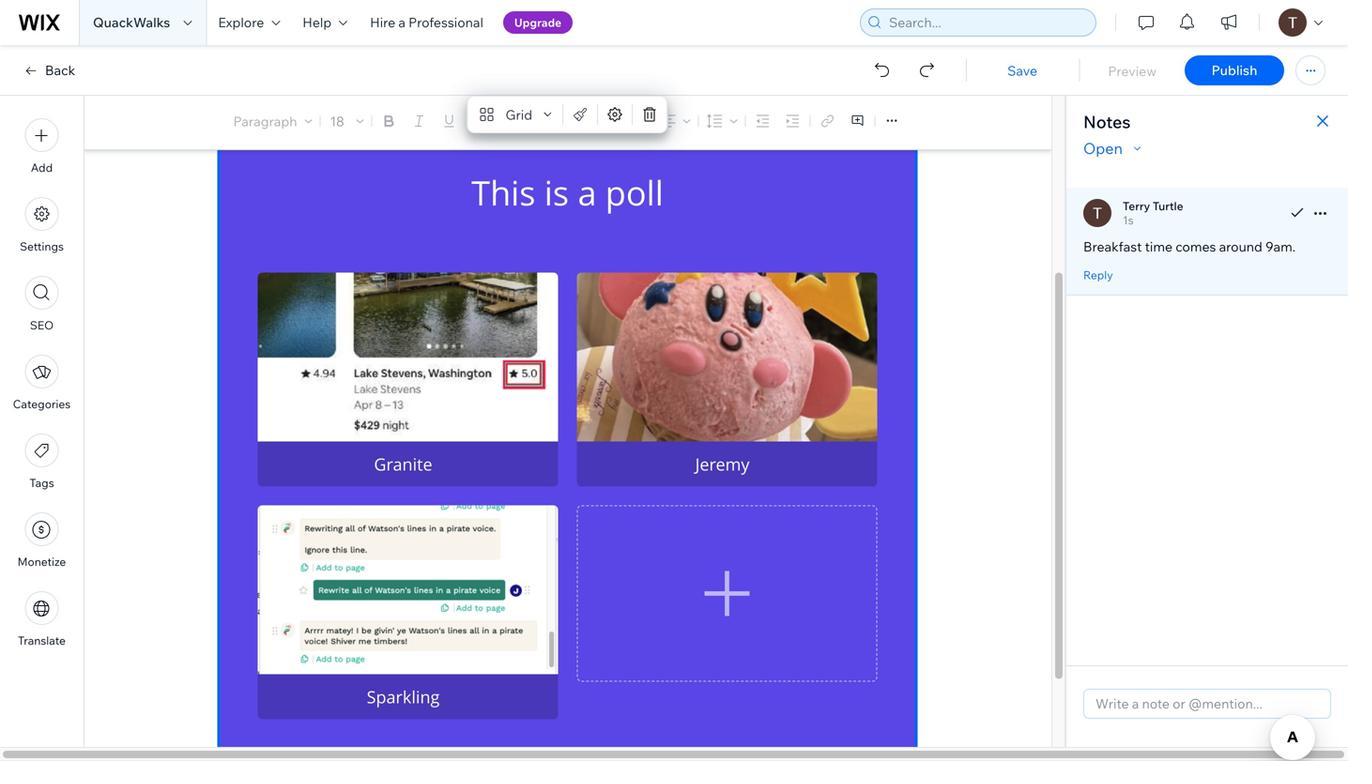 Task type: vqa. For each thing, say whether or not it's contained in the screenshot.
fifth IN STOCK link from the bottom
no



Task type: describe. For each thing, give the bounding box(es) containing it.
1 vertical spatial ducks.
[[426, 89, 476, 111]]

0 vertical spatial will
[[220, 38, 246, 61]]

terry
[[1123, 199, 1150, 213]]

resolve note image
[[1286, 202, 1309, 224]]

breakfast time comes around 9am.
[[1084, 238, 1296, 255]]

paragraph
[[233, 113, 297, 129]]

real
[[348, 38, 387, 61]]

1 vertical spatial i
[[292, 89, 296, 111]]

stores.
[[504, 63, 557, 86]]

translate
[[18, 634, 66, 648]]

hire
[[370, 14, 395, 31]]

menu containing add
[[0, 107, 84, 659]]

goes
[[256, 63, 293, 86]]

now,
[[250, 89, 287, 111]]

and down the real
[[380, 63, 410, 86]]

back
[[45, 62, 75, 78]]

is
[[257, 13, 269, 35]]

back button
[[23, 62, 75, 79]]

fake
[[465, 38, 504, 61]]

show actions menu image
[[1309, 202, 1331, 224]]

9am.
[[1266, 238, 1296, 255]]

professional
[[409, 14, 483, 31]]

0 vertical spatial about
[[395, 13, 441, 35]]

grid button
[[472, 101, 559, 128]]

open
[[1084, 139, 1123, 158]]

1 vertical spatial about
[[283, 38, 330, 61]]

duck
[[509, 38, 546, 61]]

comes
[[1176, 238, 1216, 255]]

Write an answer text field
[[577, 442, 877, 487]]

behaves
[[415, 63, 480, 86]]

in
[[485, 63, 500, 86]]

terry turtle 1s
[[1123, 199, 1184, 227]]

that
[[220, 63, 252, 86]]

0 vertical spatial ducks.
[[445, 13, 496, 35]]

seo
[[30, 318, 54, 332]]

hire a professional
[[370, 14, 483, 31]]

hire a professional link
[[359, 0, 495, 45]]

categories
[[13, 397, 71, 411]]

publish button
[[1185, 55, 1284, 85]]

turtle
[[1153, 199, 1184, 213]]

walks
[[332, 63, 376, 86]]

tags
[[29, 476, 54, 490]]

and down the hire a professional
[[392, 38, 422, 61]]

Write an answer text field
[[258, 675, 558, 720]]



Task type: locate. For each thing, give the bounding box(es) containing it.
settings button
[[20, 197, 64, 254]]

0 horizontal spatial will
[[220, 38, 246, 61]]

not
[[426, 38, 461, 61]]

and
[[392, 38, 422, 61], [298, 63, 328, 86], [380, 63, 410, 86]]

will left "write"
[[301, 89, 327, 111]]

will up that
[[220, 38, 246, 61]]

ducks. down behaves
[[426, 89, 476, 111]]

menu
[[0, 107, 84, 659]]

time
[[1145, 238, 1173, 255]]

writing
[[336, 13, 390, 35]]

categories button
[[13, 355, 71, 411]]

note created by: terry turtle element
[[1123, 199, 1184, 213]]

ducks.
[[445, 13, 496, 35], [426, 89, 476, 111]]

help button
[[291, 0, 359, 45]]

ducks. up fake
[[445, 13, 496, 35]]

about down me
[[283, 38, 330, 61]]

open button
[[1084, 137, 1145, 160]]

breakfast
[[1084, 238, 1142, 255]]

me
[[306, 13, 332, 35]]

a left the real
[[334, 38, 344, 61]]

save button
[[985, 62, 1060, 79]]

upgrade
[[514, 15, 562, 30]]

0 vertical spatial a
[[398, 14, 406, 31]]

monetize button
[[18, 513, 66, 569]]

and right goes
[[298, 63, 328, 86]]

settings
[[20, 239, 64, 254]]

quackwalks
[[93, 14, 170, 31]]

1 vertical spatial a
[[334, 38, 344, 61]]

later
[[500, 13, 540, 35]]

1 horizontal spatial i
[[545, 13, 550, 35]]

notes
[[1084, 111, 1131, 132]]

seo button
[[25, 276, 59, 332]]

about up not
[[395, 13, 441, 35]]

write
[[331, 89, 371, 111]]

for
[[220, 89, 246, 111]]

Ask your question text field
[[258, 173, 877, 254]]

translate button
[[18, 592, 66, 648]]

a right hire
[[398, 14, 406, 31]]

help
[[303, 14, 332, 31]]

this
[[220, 13, 252, 35]]

paragraph button
[[230, 108, 316, 134]]

reply button
[[1084, 267, 1113, 284]]

0 horizontal spatial a
[[334, 38, 344, 61]]

Search... field
[[884, 9, 1090, 36]]

i right later
[[545, 13, 550, 35]]

a inside this is just me writing about ducks. later i will talk about a real and not fake duck that goes and walks and behaves in stores. for now, i will write about ducks.
[[334, 38, 344, 61]]

2 vertical spatial about
[[375, 89, 422, 111]]

reply
[[1084, 268, 1113, 282]]

talk
[[251, 38, 279, 61]]

about right "write"
[[375, 89, 422, 111]]

add button
[[25, 118, 59, 175]]

explore
[[218, 14, 264, 31]]

i right now,
[[292, 89, 296, 111]]

just
[[273, 13, 302, 35]]

grid
[[506, 106, 532, 123]]

about
[[395, 13, 441, 35], [283, 38, 330, 61], [375, 89, 422, 111]]

0 horizontal spatial i
[[292, 89, 296, 111]]

upgrade button
[[503, 11, 573, 34]]

add
[[31, 161, 53, 175]]

Write an answer text field
[[258, 442, 558, 487]]

1 horizontal spatial will
[[301, 89, 327, 111]]

monetize
[[18, 555, 66, 569]]

i
[[545, 13, 550, 35], [292, 89, 296, 111]]

save
[[1008, 62, 1038, 79]]

1 vertical spatial will
[[301, 89, 327, 111]]

0 vertical spatial i
[[545, 13, 550, 35]]

1s
[[1123, 213, 1134, 227]]

1 horizontal spatial a
[[398, 14, 406, 31]]

this is just me writing about ducks. later i will talk about a real and not fake duck that goes and walks and behaves in stores. for now, i will write about ducks.
[[220, 13, 561, 111]]

tags button
[[25, 434, 59, 490]]

will
[[220, 38, 246, 61], [301, 89, 327, 111]]

around
[[1219, 238, 1263, 255]]

a
[[398, 14, 406, 31], [334, 38, 344, 61]]

publish
[[1212, 62, 1258, 78]]



